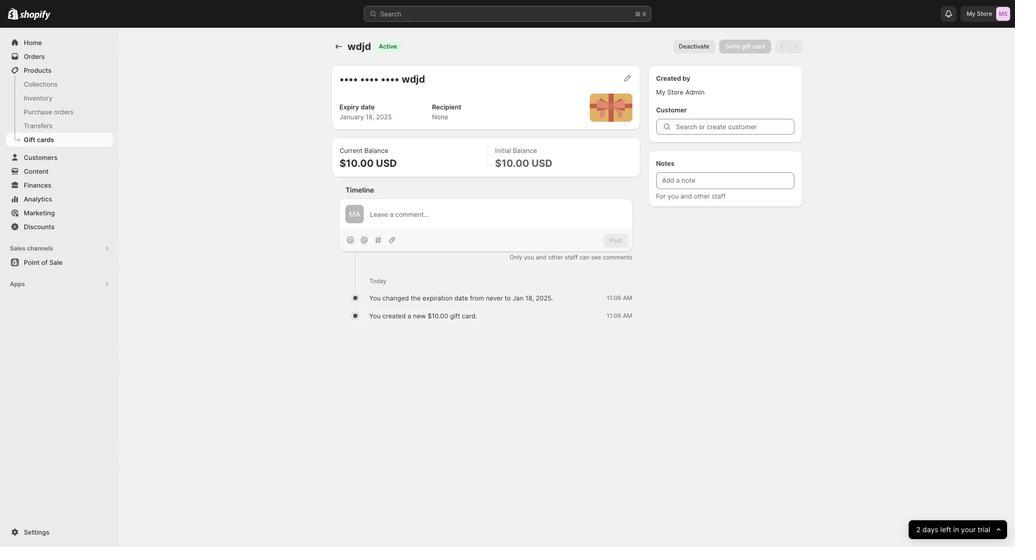 Task type: locate. For each thing, give the bounding box(es) containing it.
date left from
[[455, 295, 468, 303]]

1 vertical spatial am
[[623, 313, 633, 320]]

0 vertical spatial store
[[978, 10, 993, 17]]

•••• up expiry date january 18, 2025
[[360, 73, 379, 85]]

$10.00 down initial
[[495, 158, 530, 170]]

18, right jan
[[526, 295, 534, 303]]

0 vertical spatial 11:06
[[607, 295, 622, 302]]

0 horizontal spatial store
[[668, 88, 684, 96]]

staff for for you and other staff
[[712, 192, 726, 200]]

created by
[[656, 74, 691, 82]]

11:06 am for you changed the expiration date from never to jan 18, 2025.
[[607, 295, 633, 302]]

2 you from the top
[[369, 313, 381, 321]]

home link
[[6, 36, 113, 50]]

1 usd from the left
[[376, 158, 397, 170]]

1 vertical spatial 18,
[[526, 295, 534, 303]]

0 vertical spatial am
[[623, 295, 633, 302]]

you right for
[[668, 192, 679, 200]]

card.
[[462, 313, 478, 321]]

discounts link
[[6, 220, 113, 234]]

0 horizontal spatial and
[[536, 254, 547, 262]]

my down created
[[656, 88, 666, 96]]

2 am from the top
[[623, 313, 633, 320]]

1 vertical spatial store
[[668, 88, 684, 96]]

1 •••• from the left
[[340, 73, 358, 85]]

0 vertical spatial you
[[369, 295, 381, 303]]

gift left "card" on the top right of the page
[[742, 43, 751, 50]]

content
[[24, 168, 49, 176]]

18,
[[366, 113, 375, 121], [526, 295, 534, 303]]

staff left can
[[565, 254, 578, 262]]

2 horizontal spatial ••••
[[381, 73, 399, 85]]

usd for initial balance $10.00 usd
[[532, 158, 553, 170]]

the
[[411, 295, 421, 303]]

collections
[[24, 80, 58, 88]]

1 vertical spatial my
[[656, 88, 666, 96]]

2 11:06 from the top
[[607, 313, 622, 320]]

0 horizontal spatial my
[[656, 88, 666, 96]]

balance inside current balance $10.00 usd
[[365, 147, 389, 155]]

my for my store admin
[[656, 88, 666, 96]]

balance right 'current'
[[365, 147, 389, 155]]

send gift card button
[[720, 40, 772, 54]]

2025
[[376, 113, 392, 121]]

1 vertical spatial 11:06
[[607, 313, 622, 320]]

1 11:06 am from the top
[[607, 295, 633, 302]]

1 vertical spatial staff
[[565, 254, 578, 262]]

and for only
[[536, 254, 547, 262]]

2 usd from the left
[[532, 158, 553, 170]]

usd inside initial balance $10.00 usd
[[532, 158, 553, 170]]

my store image
[[997, 7, 1011, 21]]

other for for
[[694, 192, 710, 200]]

send gift card
[[726, 43, 766, 50]]

1 horizontal spatial usd
[[532, 158, 553, 170]]

1 horizontal spatial balance
[[513, 147, 537, 155]]

jan
[[513, 295, 524, 303]]

••••
[[340, 73, 358, 85], [360, 73, 379, 85], [381, 73, 399, 85]]

store
[[978, 10, 993, 17], [668, 88, 684, 96]]

trial
[[978, 526, 991, 535]]

1 horizontal spatial staff
[[712, 192, 726, 200]]

you left created
[[369, 313, 381, 321]]

orders
[[24, 53, 45, 61]]

other left can
[[548, 254, 563, 262]]

0 vertical spatial 18,
[[366, 113, 375, 121]]

and right for
[[681, 192, 692, 200]]

shopify image
[[8, 8, 18, 20], [20, 10, 51, 20]]

1 am from the top
[[623, 295, 633, 302]]

0 horizontal spatial date
[[361, 103, 375, 111]]

date right expiry
[[361, 103, 375, 111]]

0 vertical spatial you
[[668, 192, 679, 200]]

transfers link
[[6, 119, 113, 133]]

in
[[954, 526, 960, 535]]

balance inside initial balance $10.00 usd
[[513, 147, 537, 155]]

1 horizontal spatial $10.00
[[428, 313, 448, 321]]

0 horizontal spatial gift
[[450, 313, 460, 321]]

2 horizontal spatial $10.00
[[495, 158, 530, 170]]

0 vertical spatial date
[[361, 103, 375, 111]]

0 horizontal spatial you
[[524, 254, 535, 262]]

1 horizontal spatial other
[[694, 192, 710, 200]]

date
[[361, 103, 375, 111], [455, 295, 468, 303]]

store left my store image
[[978, 10, 993, 17]]

gift left card.
[[450, 313, 460, 321]]

0 vertical spatial my
[[967, 10, 976, 17]]

other down add a note text field
[[694, 192, 710, 200]]

previous image
[[778, 42, 788, 52]]

analytics
[[24, 195, 52, 203]]

•••• down the active
[[381, 73, 399, 85]]

1 horizontal spatial my
[[967, 10, 976, 17]]

2 days left in your trial
[[917, 526, 991, 535]]

2025.
[[536, 295, 553, 303]]

balance
[[365, 147, 389, 155], [513, 147, 537, 155]]

0 vertical spatial other
[[694, 192, 710, 200]]

0 vertical spatial 11:06 am
[[607, 295, 633, 302]]

0 horizontal spatial staff
[[565, 254, 578, 262]]

notes
[[656, 160, 675, 168]]

sales channels
[[10, 245, 53, 252]]

date inside expiry date january 18, 2025
[[361, 103, 375, 111]]

collections link
[[6, 77, 113, 91]]

by
[[683, 74, 691, 82]]

0 vertical spatial and
[[681, 192, 692, 200]]

you down today
[[369, 295, 381, 303]]

and right only
[[536, 254, 547, 262]]

0 vertical spatial wdjd
[[348, 41, 371, 53]]

current
[[340, 147, 363, 155]]

1 vertical spatial and
[[536, 254, 547, 262]]

inventory link
[[6, 91, 113, 105]]

recipient none
[[432, 103, 462, 121]]

point of sale
[[24, 259, 63, 267]]

gift cards
[[24, 136, 54, 144]]

1 vertical spatial date
[[455, 295, 468, 303]]

you
[[668, 192, 679, 200], [524, 254, 535, 262]]

1 11:06 from the top
[[607, 295, 622, 302]]

$10.00 down 'current'
[[340, 158, 374, 170]]

$10.00
[[340, 158, 374, 170], [495, 158, 530, 170], [428, 313, 448, 321]]

am
[[623, 295, 633, 302], [623, 313, 633, 320]]

my
[[967, 10, 976, 17], [656, 88, 666, 96]]

sale
[[49, 259, 63, 267]]

1 horizontal spatial 18,
[[526, 295, 534, 303]]

admin
[[686, 88, 705, 96]]

0 vertical spatial staff
[[712, 192, 726, 200]]

usd inside current balance $10.00 usd
[[376, 158, 397, 170]]

11:06 am
[[607, 295, 633, 302], [607, 313, 633, 320]]

0 horizontal spatial usd
[[376, 158, 397, 170]]

customers
[[24, 154, 57, 162]]

0 vertical spatial gift
[[742, 43, 751, 50]]

point
[[24, 259, 40, 267]]

products
[[24, 66, 51, 74]]

0 horizontal spatial $10.00
[[340, 158, 374, 170]]

2 11:06 am from the top
[[607, 313, 633, 320]]

never
[[486, 295, 503, 303]]

1 balance from the left
[[365, 147, 389, 155]]

purchase orders
[[24, 108, 74, 116]]

1 horizontal spatial store
[[978, 10, 993, 17]]

1 horizontal spatial wdjd
[[402, 73, 425, 85]]

and
[[681, 192, 692, 200], [536, 254, 547, 262]]

store for my store
[[978, 10, 993, 17]]

1 horizontal spatial and
[[681, 192, 692, 200]]

0 horizontal spatial 18,
[[366, 113, 375, 121]]

2 balance from the left
[[513, 147, 537, 155]]

0 horizontal spatial other
[[548, 254, 563, 262]]

you
[[369, 295, 381, 303], [369, 313, 381, 321]]

staff
[[712, 192, 726, 200], [565, 254, 578, 262]]

balance for current balance $10.00 usd
[[365, 147, 389, 155]]

to
[[505, 295, 511, 303]]

0 horizontal spatial ••••
[[340, 73, 358, 85]]

you right only
[[524, 254, 535, 262]]

$10.00 inside current balance $10.00 usd
[[340, 158, 374, 170]]

⌘ k
[[635, 10, 647, 18]]

18, inside expiry date january 18, 2025
[[366, 113, 375, 121]]

deactivate button
[[673, 40, 716, 54]]

k
[[643, 10, 647, 18]]

•••• up expiry
[[340, 73, 358, 85]]

0 horizontal spatial balance
[[365, 147, 389, 155]]

usd
[[376, 158, 397, 170], [532, 158, 553, 170]]

18, left 2025
[[366, 113, 375, 121]]

balance right initial
[[513, 147, 537, 155]]

staff down add a note text field
[[712, 192, 726, 200]]

1 vertical spatial 11:06 am
[[607, 313, 633, 320]]

Search or create customer text field
[[676, 119, 795, 135]]

store down created by
[[668, 88, 684, 96]]

0 horizontal spatial wdjd
[[348, 41, 371, 53]]

Add a note text field
[[656, 173, 795, 189]]

of
[[41, 259, 48, 267]]

$10.00 down expiration
[[428, 313, 448, 321]]

1 horizontal spatial ••••
[[360, 73, 379, 85]]

balance for initial balance $10.00 usd
[[513, 147, 537, 155]]

1 vertical spatial you
[[524, 254, 535, 262]]

1 horizontal spatial gift
[[742, 43, 751, 50]]

wdjd
[[348, 41, 371, 53], [402, 73, 425, 85]]

1 vertical spatial other
[[548, 254, 563, 262]]

gift inside send gift card button
[[742, 43, 751, 50]]

am for you changed the expiration date from never to jan 18, 2025.
[[623, 295, 633, 302]]

post
[[610, 237, 623, 244]]

Leave a comment... text field
[[370, 210, 627, 220]]

you changed the expiration date from never to jan 18, 2025.
[[369, 295, 553, 303]]

1 vertical spatial wdjd
[[402, 73, 425, 85]]

finances
[[24, 182, 51, 189]]

my left my store image
[[967, 10, 976, 17]]

11:06
[[607, 295, 622, 302], [607, 313, 622, 320]]

store for my store admin
[[668, 88, 684, 96]]

1 horizontal spatial you
[[668, 192, 679, 200]]

1 you from the top
[[369, 295, 381, 303]]

$10.00 for current balance $10.00 usd
[[340, 158, 374, 170]]

customer
[[656, 106, 687, 114]]

1 vertical spatial you
[[369, 313, 381, 321]]

$10.00 inside initial balance $10.00 usd
[[495, 158, 530, 170]]



Task type: describe. For each thing, give the bounding box(es) containing it.
expiry
[[340, 103, 359, 111]]

only
[[510, 254, 523, 262]]

apps button
[[6, 278, 113, 292]]

11:06 for you created a new $10.00 gift card.
[[607, 313, 622, 320]]

point of sale button
[[0, 256, 119, 270]]

cards
[[37, 136, 54, 144]]

2 days left in your trial button
[[909, 521, 1008, 540]]

channels
[[27, 245, 53, 252]]

timeline
[[346, 186, 374, 194]]

11:06 for you changed the expiration date from never to jan 18, 2025.
[[607, 295, 622, 302]]

content link
[[6, 165, 113, 179]]

created
[[383, 313, 406, 321]]

my store
[[967, 10, 993, 17]]

marketing link
[[6, 206, 113, 220]]

for
[[656, 192, 666, 200]]

today
[[369, 278, 387, 285]]

days
[[923, 526, 939, 535]]

you for you changed the expiration date from never to jan 18, 2025.
[[369, 295, 381, 303]]

expiry date january 18, 2025
[[340, 103, 392, 121]]

products link
[[6, 63, 113, 77]]

you for you created a new $10.00 gift card.
[[369, 313, 381, 321]]

settings link
[[6, 526, 113, 540]]

$10.00 for initial balance $10.00 usd
[[495, 158, 530, 170]]

my store admin
[[656, 88, 705, 96]]

marketing
[[24, 209, 55, 217]]

settings
[[24, 529, 49, 537]]

am for you created a new $10.00 gift card.
[[623, 313, 633, 320]]

gift
[[24, 136, 35, 144]]

none
[[432, 113, 449, 121]]

other for only
[[548, 254, 563, 262]]

my for my store
[[967, 10, 976, 17]]

point of sale link
[[6, 256, 113, 270]]

expiration
[[423, 295, 453, 303]]

send
[[726, 43, 740, 50]]

1 vertical spatial gift
[[450, 313, 460, 321]]

purchase
[[24, 108, 52, 116]]

home
[[24, 39, 42, 47]]

analytics link
[[6, 192, 113, 206]]

•••• •••• •••• wdjd
[[340, 73, 425, 85]]

from
[[470, 295, 484, 303]]

january
[[340, 113, 364, 121]]

staff for only you and other staff can see comments
[[565, 254, 578, 262]]

left
[[941, 526, 952, 535]]

⌘
[[635, 10, 641, 18]]

purchase orders link
[[6, 105, 113, 119]]

a
[[408, 313, 411, 321]]

usd for current balance $10.00 usd
[[376, 158, 397, 170]]

3 •••• from the left
[[381, 73, 399, 85]]

only you and other staff can see comments
[[510, 254, 633, 262]]

initial
[[495, 147, 511, 155]]

you for only
[[524, 254, 535, 262]]

your
[[961, 526, 976, 535]]

transfers
[[24, 122, 52, 130]]

new
[[413, 313, 426, 321]]

gift cards link
[[6, 133, 113, 147]]

customers link
[[6, 151, 113, 165]]

search
[[380, 10, 402, 18]]

sales channels button
[[6, 242, 113, 256]]

1 horizontal spatial date
[[455, 295, 468, 303]]

you created a new $10.00 gift card.
[[369, 313, 478, 321]]

you for for
[[668, 192, 679, 200]]

discounts
[[24, 223, 55, 231]]

comments
[[603, 254, 633, 262]]

1 horizontal spatial shopify image
[[20, 10, 51, 20]]

next image
[[791, 42, 801, 52]]

finances link
[[6, 179, 113, 192]]

see
[[592, 254, 602, 262]]

and for for
[[681, 192, 692, 200]]

sales
[[10, 245, 26, 252]]

orders
[[54, 108, 74, 116]]

2
[[917, 526, 921, 535]]

changed
[[383, 295, 409, 303]]

post button
[[604, 234, 629, 248]]

0 horizontal spatial shopify image
[[8, 8, 18, 20]]

can
[[580, 254, 590, 262]]

11:06 am for you created a new $10.00 gift card.
[[607, 313, 633, 320]]

active
[[379, 43, 397, 50]]

2 •••• from the left
[[360, 73, 379, 85]]

current balance $10.00 usd
[[340, 147, 397, 170]]

created
[[656, 74, 681, 82]]

avatar with initials m a image
[[346, 205, 364, 224]]

initial balance $10.00 usd
[[495, 147, 553, 170]]

for you and other staff
[[656, 192, 726, 200]]

orders link
[[6, 50, 113, 63]]

inventory
[[24, 94, 52, 102]]



Task type: vqa. For each thing, say whether or not it's contained in the screenshot.
the bottom My
yes



